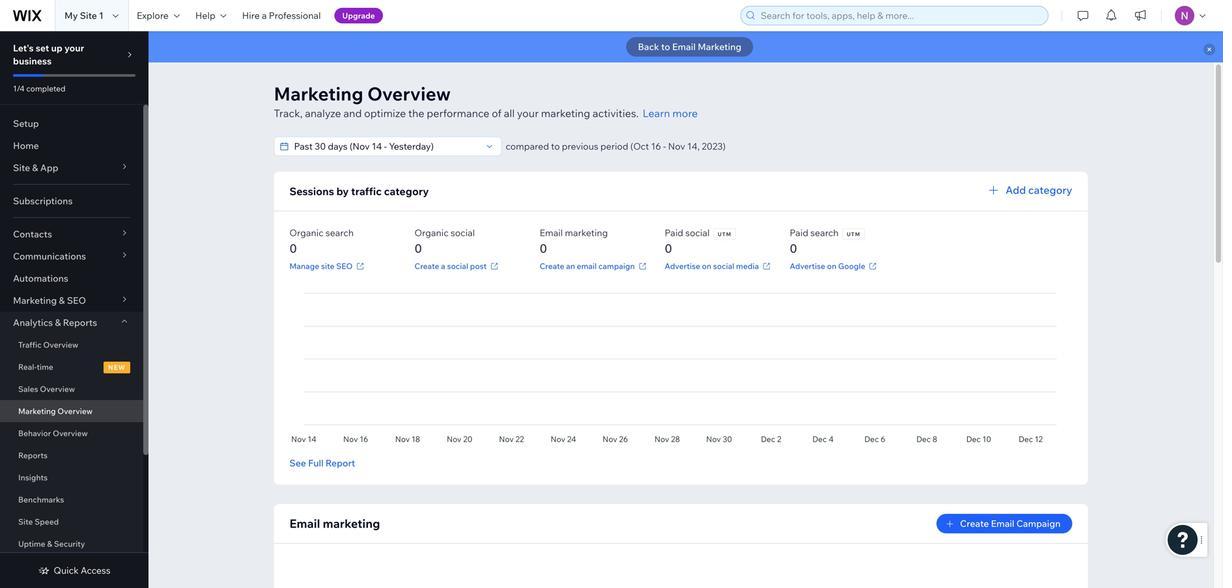Task type: describe. For each thing, give the bounding box(es) containing it.
1/4
[[13, 84, 25, 93]]

create a social post
[[415, 262, 487, 271]]

paid social
[[665, 227, 710, 239]]

manage
[[290, 262, 319, 271]]

social left media
[[713, 262, 734, 271]]

add
[[1006, 184, 1026, 197]]

upgrade
[[342, 11, 375, 21]]

marketing for marketing & seo
[[13, 295, 57, 306]]

campaign
[[599, 262, 635, 271]]

advertise on google link
[[790, 261, 879, 272]]

on for paid search
[[827, 262, 837, 271]]

marketing for marketing overview
[[18, 407, 56, 417]]

automations
[[13, 273, 68, 284]]

communications button
[[0, 246, 143, 268]]

sales overview
[[18, 385, 75, 394]]

5 0 from the left
[[790, 241, 797, 256]]

marketing overview link
[[0, 401, 143, 423]]

more
[[673, 107, 698, 120]]

home
[[13, 140, 39, 151]]

-
[[663, 141, 666, 152]]

my
[[64, 10, 78, 21]]

2023)
[[702, 141, 726, 152]]

traffic
[[351, 185, 382, 198]]

learn
[[643, 107, 670, 120]]

create for organic social 0
[[415, 262, 439, 271]]

overview for traffic overview
[[43, 340, 78, 350]]

0 for organic social 0
[[415, 241, 422, 256]]

all
[[504, 107, 515, 120]]

overview for marketing overview
[[57, 407, 93, 417]]

learn more link
[[643, 106, 698, 121]]

social up advertise on social media
[[685, 227, 710, 239]]

contacts
[[13, 229, 52, 240]]

marketing & seo
[[13, 295, 86, 306]]

media
[[736, 262, 759, 271]]

to for compared
[[551, 141, 560, 152]]

real-time
[[18, 362, 53, 372]]

compared to previous period (oct 16 - nov 14, 2023)
[[506, 141, 726, 152]]

professional
[[269, 10, 321, 21]]

of
[[492, 107, 502, 120]]

site for site speed
[[18, 518, 33, 527]]

time
[[37, 362, 53, 372]]

sales
[[18, 385, 38, 394]]

set
[[36, 42, 49, 54]]

uptime & security
[[18, 540, 85, 549]]

see
[[290, 458, 306, 469]]

the
[[408, 107, 424, 120]]

overview for behavior overview
[[53, 429, 88, 439]]

marketing for email marketing 0
[[565, 227, 608, 239]]

completed
[[26, 84, 66, 93]]

behavior
[[18, 429, 51, 439]]

see full report button
[[290, 458, 355, 470]]

insights
[[18, 473, 48, 483]]

to for back
[[661, 41, 670, 52]]

advertise on social media
[[665, 262, 759, 271]]

manage site seo
[[290, 262, 353, 271]]

1
[[99, 10, 104, 21]]

compared
[[506, 141, 549, 152]]

overview for sales overview
[[40, 385, 75, 394]]

create email campaign button
[[937, 515, 1072, 534]]

organic search 0
[[290, 227, 354, 256]]

0 for organic search 0
[[290, 241, 297, 256]]

analytics & reports button
[[0, 312, 143, 334]]

site speed link
[[0, 511, 143, 533]]

nov
[[668, 141, 685, 152]]

advertise for social
[[665, 262, 700, 271]]

sidebar element
[[0, 31, 149, 589]]

seo for marketing & seo
[[67, 295, 86, 306]]

hire a professional link
[[234, 0, 329, 31]]

search for paid search
[[811, 227, 839, 239]]

optimize
[[364, 107, 406, 120]]

subscriptions link
[[0, 190, 143, 212]]

& for uptime
[[47, 540, 52, 549]]

email marketing
[[290, 517, 380, 532]]

create for email marketing 0
[[540, 262, 564, 271]]

marketing for marketing overview track, analyze and optimize the performance of all your marketing activities. learn more
[[274, 82, 363, 105]]

subscriptions
[[13, 195, 73, 207]]

see full report
[[290, 458, 355, 469]]

reports link
[[0, 445, 143, 467]]

sales overview link
[[0, 378, 143, 401]]

Search for tools, apps, help & more... field
[[757, 7, 1044, 25]]

email down see
[[290, 517, 320, 532]]

marketing & seo button
[[0, 290, 143, 312]]

paid search
[[790, 227, 839, 239]]

let's set up your business
[[13, 42, 84, 67]]

and
[[343, 107, 362, 120]]

site & app button
[[0, 157, 143, 179]]

real-
[[18, 362, 37, 372]]

search for organic search 0
[[326, 227, 354, 239]]

overview for marketing overview track, analyze and optimize the performance of all your marketing activities. learn more
[[367, 82, 451, 105]]

4 0 from the left
[[665, 241, 672, 256]]

help
[[195, 10, 215, 21]]

organic for organic search 0
[[290, 227, 324, 239]]

traffic overview
[[18, 340, 78, 350]]

organic for organic social 0
[[415, 227, 449, 239]]

analytics
[[13, 317, 53, 329]]

google
[[838, 262, 865, 271]]

marketing overview track, analyze and optimize the performance of all your marketing activities. learn more
[[274, 82, 698, 120]]

post
[[470, 262, 487, 271]]

create an email campaign
[[540, 262, 635, 271]]

site speed
[[18, 518, 59, 527]]

a for professional
[[262, 10, 267, 21]]

on for paid social
[[702, 262, 712, 271]]

track,
[[274, 107, 303, 120]]

email
[[577, 262, 597, 271]]

back
[[638, 41, 659, 52]]

advertise for search
[[790, 262, 825, 271]]

1/4 completed
[[13, 84, 66, 93]]



Task type: locate. For each thing, give the bounding box(es) containing it.
speed
[[35, 518, 59, 527]]

0 horizontal spatial category
[[384, 185, 429, 198]]

search up manage site seo link
[[326, 227, 354, 239]]

marketing
[[541, 107, 590, 120], [565, 227, 608, 239], [323, 517, 380, 532]]

marketing
[[698, 41, 742, 52], [274, 82, 363, 105], [13, 295, 57, 306], [18, 407, 56, 417]]

0 up manage
[[290, 241, 297, 256]]

0 horizontal spatial paid
[[665, 227, 683, 239]]

paid up advertise on social media
[[665, 227, 683, 239]]

organic
[[290, 227, 324, 239], [415, 227, 449, 239]]

report
[[326, 458, 355, 469]]

marketing down report
[[323, 517, 380, 532]]

upgrade button
[[335, 8, 383, 23]]

0 vertical spatial reports
[[63, 317, 97, 329]]

0 horizontal spatial advertise
[[665, 262, 700, 271]]

search inside organic search 0
[[326, 227, 354, 239]]

overview down analytics & reports
[[43, 340, 78, 350]]

& for analytics
[[55, 317, 61, 329]]

14,
[[687, 141, 700, 152]]

1 utm from the left
[[718, 231, 732, 238]]

new
[[108, 364, 126, 372]]

0 horizontal spatial seo
[[67, 295, 86, 306]]

0 horizontal spatial your
[[64, 42, 84, 54]]

0 vertical spatial to
[[661, 41, 670, 52]]

utm for paid social
[[718, 231, 732, 238]]

on left google at the right top
[[827, 262, 837, 271]]

None field
[[290, 137, 482, 156]]

0 vertical spatial seo
[[336, 262, 353, 271]]

help button
[[188, 0, 234, 31]]

utm up advertise on social media link on the top right
[[718, 231, 732, 238]]

marketing up email
[[565, 227, 608, 239]]

create down organic social 0
[[415, 262, 439, 271]]

& right uptime
[[47, 540, 52, 549]]

1 on from the left
[[702, 262, 712, 271]]

paid up advertise on google
[[790, 227, 809, 239]]

2 0 from the left
[[415, 241, 422, 256]]

2 horizontal spatial create
[[960, 518, 989, 530]]

overview up the
[[367, 82, 451, 105]]

communications
[[13, 251, 86, 262]]

to
[[661, 41, 670, 52], [551, 141, 560, 152]]

behavior overview link
[[0, 423, 143, 445]]

uptime
[[18, 540, 45, 549]]

behavior overview
[[18, 429, 88, 439]]

paid
[[665, 227, 683, 239], [790, 227, 809, 239]]

traffic overview link
[[0, 334, 143, 356]]

site down home
[[13, 162, 30, 174]]

0 horizontal spatial reports
[[18, 451, 48, 461]]

back to email marketing alert
[[149, 31, 1223, 63]]

seo inside popup button
[[67, 295, 86, 306]]

0 horizontal spatial on
[[702, 262, 712, 271]]

advertise on google
[[790, 262, 865, 271]]

back to email marketing
[[638, 41, 742, 52]]

category
[[1029, 184, 1072, 197], [384, 185, 429, 198]]

contacts button
[[0, 223, 143, 246]]

create email campaign
[[960, 518, 1061, 530]]

& for marketing
[[59, 295, 65, 306]]

site for site & app
[[13, 162, 30, 174]]

1 horizontal spatial advertise
[[790, 262, 825, 271]]

0 vertical spatial marketing
[[541, 107, 590, 120]]

quick access button
[[38, 565, 111, 577]]

category right traffic
[[384, 185, 429, 198]]

home link
[[0, 135, 143, 157]]

& for site
[[32, 162, 38, 174]]

security
[[54, 540, 85, 549]]

1 horizontal spatial your
[[517, 107, 539, 120]]

site
[[321, 262, 334, 271]]

period
[[601, 141, 628, 152]]

0 up create a social post
[[415, 241, 422, 256]]

category right add in the top right of the page
[[1029, 184, 1072, 197]]

quick access
[[54, 565, 111, 577]]

email marketing 0
[[540, 227, 608, 256]]

campaign
[[1017, 518, 1061, 530]]

0 down 'paid search'
[[790, 241, 797, 256]]

insights link
[[0, 467, 143, 489]]

1 horizontal spatial seo
[[336, 262, 353, 271]]

a inside create a social post link
[[441, 262, 445, 271]]

2 utm from the left
[[847, 231, 861, 238]]

1 search from the left
[[326, 227, 354, 239]]

0 for email marketing 0
[[540, 241, 547, 256]]

create left campaign
[[960, 518, 989, 530]]

marketing inside popup button
[[13, 295, 57, 306]]

seo down automations 'link'
[[67, 295, 86, 306]]

benchmarks
[[18, 495, 64, 505]]

& up analytics & reports
[[59, 295, 65, 306]]

1 horizontal spatial category
[[1029, 184, 1072, 197]]

business
[[13, 55, 52, 67]]

0 vertical spatial a
[[262, 10, 267, 21]]

to inside button
[[661, 41, 670, 52]]

2 on from the left
[[827, 262, 837, 271]]

1 horizontal spatial reports
[[63, 317, 97, 329]]

1 horizontal spatial search
[[811, 227, 839, 239]]

0 horizontal spatial a
[[262, 10, 267, 21]]

site left 1
[[80, 10, 97, 21]]

&
[[32, 162, 38, 174], [59, 295, 65, 306], [55, 317, 61, 329], [47, 540, 52, 549]]

add category
[[1006, 184, 1072, 197]]

your
[[64, 42, 84, 54], [517, 107, 539, 120]]

site left 'speed'
[[18, 518, 33, 527]]

0 vertical spatial site
[[80, 10, 97, 21]]

social left post
[[447, 262, 468, 271]]

advertise down 'paid search'
[[790, 262, 825, 271]]

1 organic from the left
[[290, 227, 324, 239]]

1 horizontal spatial on
[[827, 262, 837, 271]]

0 inside email marketing 0
[[540, 241, 547, 256]]

marketing inside 'marketing overview track, analyze and optimize the performance of all your marketing activities. learn more'
[[274, 82, 363, 105]]

overview up 'behavior overview' link
[[57, 407, 93, 417]]

0 up create an email campaign
[[540, 241, 547, 256]]

your right up
[[64, 42, 84, 54]]

1 horizontal spatial organic
[[415, 227, 449, 239]]

& down marketing & seo
[[55, 317, 61, 329]]

explore
[[137, 10, 169, 21]]

create left an
[[540, 262, 564, 271]]

uptime & security link
[[0, 533, 143, 556]]

create a social post link
[[415, 261, 500, 272]]

utm up google at the right top
[[847, 231, 861, 238]]

(oct
[[630, 141, 649, 152]]

2 vertical spatial site
[[18, 518, 33, 527]]

0 horizontal spatial organic
[[290, 227, 324, 239]]

utm for paid search
[[847, 231, 861, 238]]

1 0 from the left
[[290, 241, 297, 256]]

social up create a social post link
[[451, 227, 475, 239]]

& inside popup button
[[59, 295, 65, 306]]

1 horizontal spatial utm
[[847, 231, 861, 238]]

traffic
[[18, 340, 41, 350]]

1 vertical spatial reports
[[18, 451, 48, 461]]

1 advertise from the left
[[665, 262, 700, 271]]

create inside button
[[960, 518, 989, 530]]

advertise on social media link
[[665, 261, 773, 272]]

to right back
[[661, 41, 670, 52]]

on down paid social
[[702, 262, 712, 271]]

reports inside dropdown button
[[63, 317, 97, 329]]

reports down marketing & seo popup button
[[63, 317, 97, 329]]

organic inside organic social 0
[[415, 227, 449, 239]]

a for social
[[441, 262, 445, 271]]

access
[[81, 565, 111, 577]]

marketing inside button
[[698, 41, 742, 52]]

search up advertise on google
[[811, 227, 839, 239]]

category inside button
[[1029, 184, 1072, 197]]

1 vertical spatial to
[[551, 141, 560, 152]]

2 vertical spatial marketing
[[323, 517, 380, 532]]

seo for manage site seo
[[336, 262, 353, 271]]

a
[[262, 10, 267, 21], [441, 262, 445, 271]]

email up create an email campaign
[[540, 227, 563, 239]]

reports up insights on the bottom of page
[[18, 451, 48, 461]]

site & app
[[13, 162, 58, 174]]

1 vertical spatial your
[[517, 107, 539, 120]]

organic inside organic search 0
[[290, 227, 324, 239]]

2 advertise from the left
[[790, 262, 825, 271]]

0 horizontal spatial to
[[551, 141, 560, 152]]

1 vertical spatial a
[[441, 262, 445, 271]]

advertise down paid social
[[665, 262, 700, 271]]

a inside hire a professional link
[[262, 10, 267, 21]]

organic up create a social post
[[415, 227, 449, 239]]

add category button
[[986, 182, 1072, 198]]

overview up the 'marketing overview'
[[40, 385, 75, 394]]

manage site seo link
[[290, 261, 366, 272]]

1 horizontal spatial to
[[661, 41, 670, 52]]

1 vertical spatial site
[[13, 162, 30, 174]]

an
[[566, 262, 575, 271]]

0 horizontal spatial search
[[326, 227, 354, 239]]

email
[[672, 41, 696, 52], [540, 227, 563, 239], [290, 517, 320, 532], [991, 518, 1015, 530]]

0 horizontal spatial utm
[[718, 231, 732, 238]]

paid for paid search
[[790, 227, 809, 239]]

email inside back to email marketing button
[[672, 41, 696, 52]]

benchmarks link
[[0, 489, 143, 511]]

0 down paid social
[[665, 241, 672, 256]]

your inside 'marketing overview track, analyze and optimize the performance of all your marketing activities. learn more'
[[517, 107, 539, 120]]

2 paid from the left
[[790, 227, 809, 239]]

0 inside organic social 0
[[415, 241, 422, 256]]

marketing up previous on the top left of the page
[[541, 107, 590, 120]]

a right the hire
[[262, 10, 267, 21]]

your inside "let's set up your business"
[[64, 42, 84, 54]]

2 organic from the left
[[415, 227, 449, 239]]

overview up reports link
[[53, 429, 88, 439]]

advertise
[[665, 262, 700, 271], [790, 262, 825, 271]]

by
[[336, 185, 349, 198]]

1 horizontal spatial create
[[540, 262, 564, 271]]

your right all at the left of page
[[517, 107, 539, 120]]

full
[[308, 458, 324, 469]]

1 paid from the left
[[665, 227, 683, 239]]

email left campaign
[[991, 518, 1015, 530]]

& inside "popup button"
[[32, 162, 38, 174]]

email inside email marketing 0
[[540, 227, 563, 239]]

seo
[[336, 262, 353, 271], [67, 295, 86, 306]]

site inside "popup button"
[[13, 162, 30, 174]]

overview inside 'marketing overview track, analyze and optimize the performance of all your marketing activities. learn more'
[[367, 82, 451, 105]]

reports
[[63, 317, 97, 329], [18, 451, 48, 461]]

paid for paid social
[[665, 227, 683, 239]]

on
[[702, 262, 712, 271], [827, 262, 837, 271]]

social inside organic social 0
[[451, 227, 475, 239]]

marketing inside 'marketing overview track, analyze and optimize the performance of all your marketing activities. learn more'
[[541, 107, 590, 120]]

setup link
[[0, 113, 143, 135]]

1 vertical spatial seo
[[67, 295, 86, 306]]

marketing for email marketing
[[323, 517, 380, 532]]

activities.
[[593, 107, 639, 120]]

marketing overview
[[18, 407, 93, 417]]

1 horizontal spatial a
[[441, 262, 445, 271]]

3 0 from the left
[[540, 241, 547, 256]]

sessions
[[290, 185, 334, 198]]

1 horizontal spatial paid
[[790, 227, 809, 239]]

0 horizontal spatial create
[[415, 262, 439, 271]]

2 search from the left
[[811, 227, 839, 239]]

analytics & reports
[[13, 317, 97, 329]]

create
[[415, 262, 439, 271], [540, 262, 564, 271], [960, 518, 989, 530]]

email inside create email campaign button
[[991, 518, 1015, 530]]

seo right site in the left of the page
[[336, 262, 353, 271]]

a down organic social 0
[[441, 262, 445, 271]]

0 vertical spatial your
[[64, 42, 84, 54]]

setup
[[13, 118, 39, 129]]

let's
[[13, 42, 34, 54]]

performance
[[427, 107, 490, 120]]

& left the app at left top
[[32, 162, 38, 174]]

back to email marketing button
[[626, 37, 753, 57]]

0 inside organic search 0
[[290, 241, 297, 256]]

to left previous on the top left of the page
[[551, 141, 560, 152]]

marketing inside email marketing 0
[[565, 227, 608, 239]]

organic up manage
[[290, 227, 324, 239]]

email right back
[[672, 41, 696, 52]]

1 vertical spatial marketing
[[565, 227, 608, 239]]

automations link
[[0, 268, 143, 290]]

& inside dropdown button
[[55, 317, 61, 329]]



Task type: vqa. For each thing, say whether or not it's contained in the screenshot.
the middle marketing
yes



